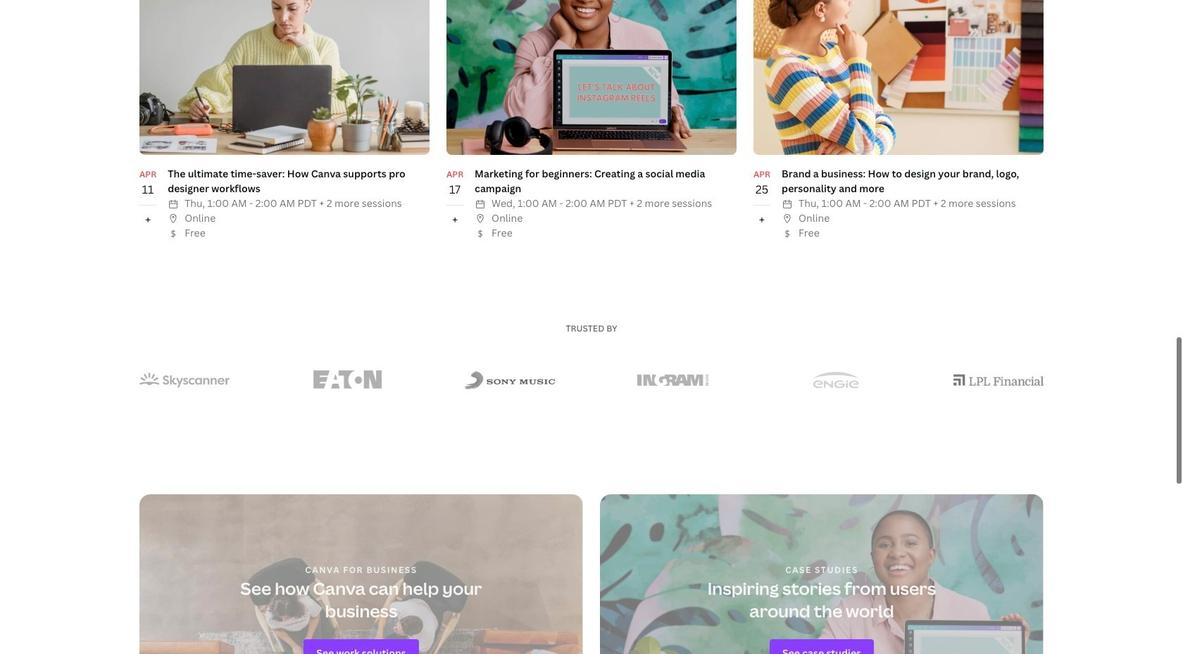 Task type: vqa. For each thing, say whether or not it's contained in the screenshot.
Eaton IMAGE at the left of page
yes



Task type: locate. For each thing, give the bounding box(es) containing it.
sony music image
[[465, 371, 556, 389]]

ingram miro image
[[638, 374, 709, 386]]



Task type: describe. For each thing, give the bounding box(es) containing it.
engie image
[[813, 372, 859, 388]]

eaton image
[[313, 370, 382, 390]]

skyscanner image
[[140, 373, 230, 388]]



